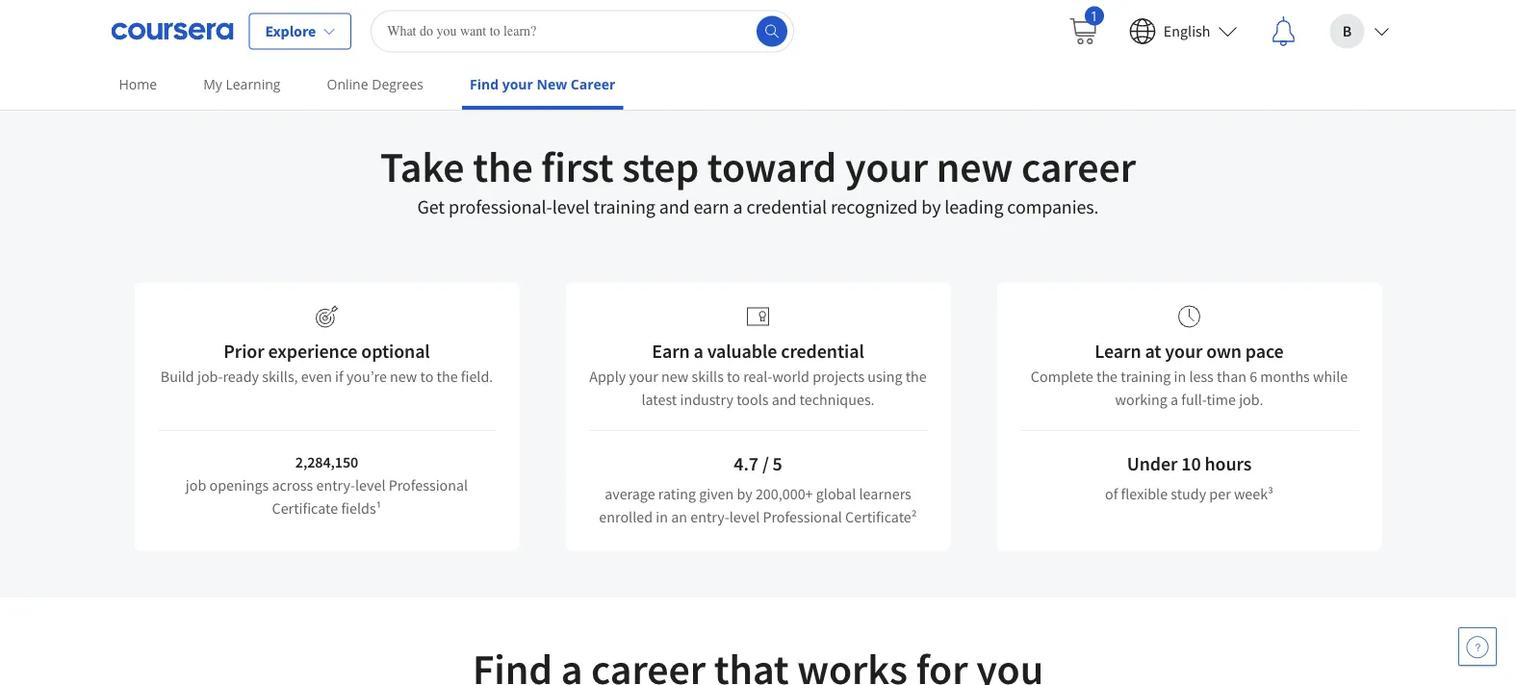 Task type: locate. For each thing, give the bounding box(es) containing it.
new inside earn a valuable credential apply your new skills to real-world projects using the latest industry tools and techniques.
[[662, 367, 689, 386]]

the left field.
[[437, 367, 458, 386]]

find your new career link
[[462, 63, 623, 110]]

1 vertical spatial professional
[[763, 508, 843, 527]]

enrolled
[[599, 508, 653, 527]]

by
[[922, 195, 941, 219], [737, 484, 753, 504]]

1 horizontal spatial professional
[[763, 508, 843, 527]]

new inside prior experience optional build job-ready skills, even if you're new to the field.
[[390, 367, 417, 386]]

in left an
[[656, 508, 668, 527]]

0 horizontal spatial professional
[[389, 476, 468, 495]]

flexible
[[1121, 484, 1168, 504]]

in
[[1174, 367, 1187, 386], [656, 508, 668, 527]]

your inside earn a valuable credential apply your new skills to real-world projects using the latest industry tools and techniques.
[[629, 367, 659, 386]]

None search field
[[371, 10, 795, 52]]

to inside earn a valuable credential apply your new skills to real-world projects using the latest industry tools and techniques.
[[727, 367, 741, 386]]

your up recognized
[[846, 140, 928, 193]]

explore
[[77, 13, 128, 32], [265, 22, 316, 41]]

1 horizontal spatial by
[[922, 195, 941, 219]]

4.7 / 5 average rating given by 200,000+ global learners enrolled in an entry-level professional certificate²
[[599, 452, 917, 527]]

take the first step toward your new career get professional-level training and earn a credential recognized by leading companies.
[[380, 140, 1136, 219]]

even
[[301, 367, 332, 386]]

1 horizontal spatial and
[[772, 390, 797, 409]]

than
[[1217, 367, 1247, 386]]

1 vertical spatial in
[[656, 508, 668, 527]]

the down learn
[[1097, 367, 1118, 386]]

the up professional-
[[473, 140, 533, 193]]

credential down toward in the top of the page
[[747, 195, 827, 219]]

world
[[773, 367, 810, 386]]

job.
[[1240, 390, 1264, 409]]

0 vertical spatial credential
[[747, 195, 827, 219]]

your right find
[[502, 75, 533, 93]]

careers
[[131, 13, 182, 32]]

2 vertical spatial a
[[1171, 390, 1179, 409]]

1 horizontal spatial training
[[1121, 367, 1171, 386]]

1 link
[[1052, 0, 1114, 62]]

0 horizontal spatial new
[[390, 367, 417, 386]]

0 horizontal spatial training
[[594, 195, 656, 219]]

0 horizontal spatial explore
[[77, 13, 128, 32]]

across
[[272, 476, 313, 495]]

0 vertical spatial and
[[659, 195, 690, 219]]

earn
[[694, 195, 730, 219]]

and inside earn a valuable credential apply your new skills to real-world projects using the latest industry tools and techniques.
[[772, 390, 797, 409]]

1 to from the left
[[420, 367, 434, 386]]

0 horizontal spatial in
[[656, 508, 668, 527]]

to left real-
[[727, 367, 741, 386]]

new
[[937, 140, 1013, 193], [390, 367, 417, 386], [662, 367, 689, 386]]

and down world
[[772, 390, 797, 409]]

credential up projects
[[781, 339, 865, 364]]

0 vertical spatial a
[[733, 195, 743, 219]]

to down optional
[[420, 367, 434, 386]]

learn at your own pace complete the training in less than 6 months while working a full-time job.
[[1031, 339, 1348, 409]]

1 horizontal spatial explore
[[265, 22, 316, 41]]

1 vertical spatial training
[[1121, 367, 1171, 386]]

get
[[417, 195, 445, 219]]

a inside learn at your own pace complete the training in less than 6 months while working a full-time job.
[[1171, 390, 1179, 409]]

full-
[[1182, 390, 1207, 409]]

1 horizontal spatial new
[[662, 367, 689, 386]]

and inside take the first step toward your new career get professional-level training and earn a credential recognized by leading companies.
[[659, 195, 690, 219]]

0 vertical spatial entry-
[[316, 476, 355, 495]]

explore up learning
[[265, 22, 316, 41]]

new inside take the first step toward your new career get professional-level training and earn a credential recognized by leading companies.
[[937, 140, 1013, 193]]

job
[[186, 476, 206, 495]]

4.7
[[734, 452, 759, 476]]

build
[[161, 367, 194, 386]]

and
[[659, 195, 690, 219], [772, 390, 797, 409]]

learn
[[1095, 339, 1142, 364]]

2,284,150 job openings across entry-level professional certificate fields¹
[[186, 453, 468, 518]]

level inside 4.7 / 5 average rating given by 200,000+ global learners enrolled in an entry-level professional certificate²
[[730, 508, 760, 527]]

explore left careers
[[77, 13, 128, 32]]

level
[[552, 195, 590, 219], [355, 476, 386, 495], [730, 508, 760, 527]]

the inside earn a valuable credential apply your new skills to real-world projects using the latest industry tools and techniques.
[[906, 367, 927, 386]]

study
[[1171, 484, 1207, 504]]

What do you want to learn? text field
[[371, 10, 795, 52]]

training up working
[[1121, 367, 1171, 386]]

learners
[[860, 484, 912, 504]]

0 vertical spatial by
[[922, 195, 941, 219]]

while
[[1314, 367, 1348, 386]]

fields¹
[[341, 499, 382, 518]]

1 vertical spatial by
[[737, 484, 753, 504]]

latest
[[642, 390, 677, 409]]

1 vertical spatial and
[[772, 390, 797, 409]]

entry- down given
[[691, 508, 730, 527]]

by right given
[[737, 484, 753, 504]]

training inside take the first step toward your new career get professional-level training and earn a credential recognized by leading companies.
[[594, 195, 656, 219]]

english
[[1164, 22, 1211, 41]]

credential inside take the first step toward your new career get professional-level training and earn a credential recognized by leading companies.
[[747, 195, 827, 219]]

1 horizontal spatial a
[[733, 195, 743, 219]]

my
[[203, 75, 222, 93]]

training down step
[[594, 195, 656, 219]]

optional
[[361, 339, 430, 364]]

average
[[605, 484, 655, 504]]

2 horizontal spatial a
[[1171, 390, 1179, 409]]

1 horizontal spatial entry-
[[691, 508, 730, 527]]

the
[[473, 140, 533, 193], [437, 367, 458, 386], [906, 367, 927, 386], [1097, 367, 1118, 386]]

1 vertical spatial credential
[[781, 339, 865, 364]]

own
[[1207, 339, 1242, 364]]

a left the full-
[[1171, 390, 1179, 409]]

2 horizontal spatial level
[[730, 508, 760, 527]]

2 to from the left
[[727, 367, 741, 386]]

the right using
[[906, 367, 927, 386]]

0 horizontal spatial a
[[694, 339, 704, 364]]

credential inside earn a valuable credential apply your new skills to real-world projects using the latest industry tools and techniques.
[[781, 339, 865, 364]]

1 vertical spatial level
[[355, 476, 386, 495]]

by left leading
[[922, 195, 941, 219]]

experience
[[268, 339, 358, 364]]

less
[[1190, 367, 1214, 386]]

1 vertical spatial entry-
[[691, 508, 730, 527]]

professional
[[389, 476, 468, 495], [763, 508, 843, 527]]

and left earn
[[659, 195, 690, 219]]

to inside prior experience optional build job-ready skills, even if you're new to the field.
[[420, 367, 434, 386]]

a right earn
[[733, 195, 743, 219]]

the inside take the first step toward your new career get professional-level training and earn a credential recognized by leading companies.
[[473, 140, 533, 193]]

valuable
[[707, 339, 777, 364]]

new down earn
[[662, 367, 689, 386]]

2 horizontal spatial new
[[937, 140, 1013, 193]]

real-
[[744, 367, 773, 386]]

new down optional
[[390, 367, 417, 386]]

entry-
[[316, 476, 355, 495], [691, 508, 730, 527]]

explore careers link
[[46, 0, 213, 45]]

in left 'less'
[[1174, 367, 1187, 386]]

first
[[542, 140, 614, 193]]

explore inside dropdown button
[[265, 22, 316, 41]]

given
[[699, 484, 734, 504]]

entry- inside 2,284,150 job openings across entry-level professional certificate fields¹
[[316, 476, 355, 495]]

complete
[[1031, 367, 1094, 386]]

your up 'less'
[[1166, 339, 1203, 364]]

1 vertical spatial a
[[694, 339, 704, 364]]

a inside take the first step toward your new career get professional-level training and earn a credential recognized by leading companies.
[[733, 195, 743, 219]]

1 horizontal spatial in
[[1174, 367, 1187, 386]]

b
[[1343, 22, 1352, 41]]

training
[[594, 195, 656, 219], [1121, 367, 1171, 386]]

2 vertical spatial level
[[730, 508, 760, 527]]

0 vertical spatial training
[[594, 195, 656, 219]]

0 vertical spatial level
[[552, 195, 590, 219]]

new up leading
[[937, 140, 1013, 193]]

0 horizontal spatial entry-
[[316, 476, 355, 495]]

explore for explore
[[265, 22, 316, 41]]

level down given
[[730, 508, 760, 527]]

1
[[1091, 6, 1099, 25]]

entry- down 2,284,150 at the bottom of the page
[[316, 476, 355, 495]]

0 vertical spatial professional
[[389, 476, 468, 495]]

a up skills
[[694, 339, 704, 364]]

credential
[[747, 195, 827, 219], [781, 339, 865, 364]]

under 10 hours of flexible study per week³
[[1106, 452, 1274, 504]]

per
[[1210, 484, 1231, 504]]

0 horizontal spatial level
[[355, 476, 386, 495]]

0 horizontal spatial by
[[737, 484, 753, 504]]

0 horizontal spatial and
[[659, 195, 690, 219]]

1 horizontal spatial level
[[552, 195, 590, 219]]

a
[[733, 195, 743, 219], [694, 339, 704, 364], [1171, 390, 1179, 409]]

5
[[773, 452, 783, 476]]

a inside earn a valuable credential apply your new skills to real-world projects using the latest industry tools and techniques.
[[694, 339, 704, 364]]

0 horizontal spatial to
[[420, 367, 434, 386]]

level down first
[[552, 195, 590, 219]]

your up latest
[[629, 367, 659, 386]]

level up fields¹
[[355, 476, 386, 495]]

1 horizontal spatial to
[[727, 367, 741, 386]]

0 vertical spatial in
[[1174, 367, 1187, 386]]



Task type: describe. For each thing, give the bounding box(es) containing it.
the inside prior experience optional build job-ready skills, even if you're new to the field.
[[437, 367, 458, 386]]

techniques.
[[800, 390, 875, 409]]

in inside 4.7 / 5 average rating given by 200,000+ global learners enrolled in an entry-level professional certificate²
[[656, 508, 668, 527]]

tools
[[737, 390, 769, 409]]

certificate
[[272, 499, 338, 518]]

6
[[1250, 367, 1258, 386]]

english button
[[1114, 0, 1253, 62]]

you're
[[347, 367, 387, 386]]

rating
[[658, 484, 696, 504]]

industry
[[680, 390, 734, 409]]

earn
[[652, 339, 690, 364]]

10
[[1182, 452, 1202, 476]]

using
[[868, 367, 903, 386]]

shopping cart: 1 item element
[[1068, 6, 1104, 47]]

find
[[470, 75, 499, 93]]

step
[[622, 140, 699, 193]]

2,284,150
[[295, 453, 358, 472]]

home link
[[111, 63, 165, 106]]

career
[[571, 75, 616, 93]]

home
[[119, 75, 157, 93]]

my learning
[[203, 75, 281, 93]]

entry- inside 4.7 / 5 average rating given by 200,000+ global learners enrolled in an entry-level professional certificate²
[[691, 508, 730, 527]]

your inside take the first step toward your new career get professional-level training and earn a credential recognized by leading companies.
[[846, 140, 928, 193]]

learning
[[226, 75, 281, 93]]

openings
[[209, 476, 269, 495]]

explore button
[[249, 13, 352, 50]]

companies.
[[1008, 195, 1099, 219]]

working
[[1116, 390, 1168, 409]]

level inside 2,284,150 job openings across entry-level professional certificate fields¹
[[355, 476, 386, 495]]

help center image
[[1467, 636, 1490, 659]]

professional inside 4.7 / 5 average rating given by 200,000+ global learners enrolled in an entry-level professional certificate²
[[763, 508, 843, 527]]

explore careers
[[77, 13, 182, 32]]

skills
[[692, 367, 724, 386]]

by inside 4.7 / 5 average rating given by 200,000+ global learners enrolled in an entry-level professional certificate²
[[737, 484, 753, 504]]

global
[[816, 484, 856, 504]]

training inside learn at your own pace complete the training in less than 6 months while working a full-time job.
[[1121, 367, 1171, 386]]

in inside learn at your own pace complete the training in less than 6 months while working a full-time job.
[[1174, 367, 1187, 386]]

online degrees link
[[319, 63, 431, 106]]

online degrees
[[327, 75, 424, 93]]

coursera image
[[111, 16, 234, 47]]

recognized
[[831, 195, 918, 219]]

new for toward
[[937, 140, 1013, 193]]

months
[[1261, 367, 1310, 386]]

week³
[[1234, 484, 1274, 504]]

if
[[335, 367, 344, 386]]

your inside learn at your own pace complete the training in less than 6 months while working a full-time job.
[[1166, 339, 1203, 364]]

level inside take the first step toward your new career get professional-level training and earn a credential recognized by leading companies.
[[552, 195, 590, 219]]

b button
[[1315, 0, 1406, 62]]

by inside take the first step toward your new career get professional-level training and earn a credential recognized by leading companies.
[[922, 195, 941, 219]]

of
[[1106, 484, 1118, 504]]

/
[[763, 452, 769, 476]]

my learning link
[[196, 63, 288, 106]]

time
[[1207, 390, 1236, 409]]

prior experience optional build job-ready skills, even if you're new to the field.
[[161, 339, 493, 386]]

certificate²
[[846, 508, 917, 527]]

pace
[[1246, 339, 1284, 364]]

hours
[[1205, 452, 1252, 476]]

job-
[[197, 367, 223, 386]]

professional inside 2,284,150 job openings across entry-level professional certificate fields¹
[[389, 476, 468, 495]]

leading
[[945, 195, 1004, 219]]

new for apply
[[662, 367, 689, 386]]

under
[[1127, 452, 1178, 476]]

field.
[[461, 367, 493, 386]]

online
[[327, 75, 368, 93]]

toward
[[708, 140, 837, 193]]

career
[[1022, 140, 1136, 193]]

earn a valuable credential apply your new skills to real-world projects using the latest industry tools and techniques.
[[590, 339, 927, 409]]

professional-
[[449, 195, 552, 219]]

at
[[1145, 339, 1162, 364]]

an
[[671, 508, 688, 527]]

apply
[[590, 367, 626, 386]]

prior
[[224, 339, 264, 364]]

200,000+
[[756, 484, 813, 504]]

new
[[537, 75, 567, 93]]

projects
[[813, 367, 865, 386]]

degrees
[[372, 75, 424, 93]]

ready
[[223, 367, 259, 386]]

explore for explore careers
[[77, 13, 128, 32]]

find your new career
[[470, 75, 616, 93]]

take
[[380, 140, 465, 193]]

skills,
[[262, 367, 298, 386]]

the inside learn at your own pace complete the training in less than 6 months while working a full-time job.
[[1097, 367, 1118, 386]]



Task type: vqa. For each thing, say whether or not it's contained in the screenshot.


